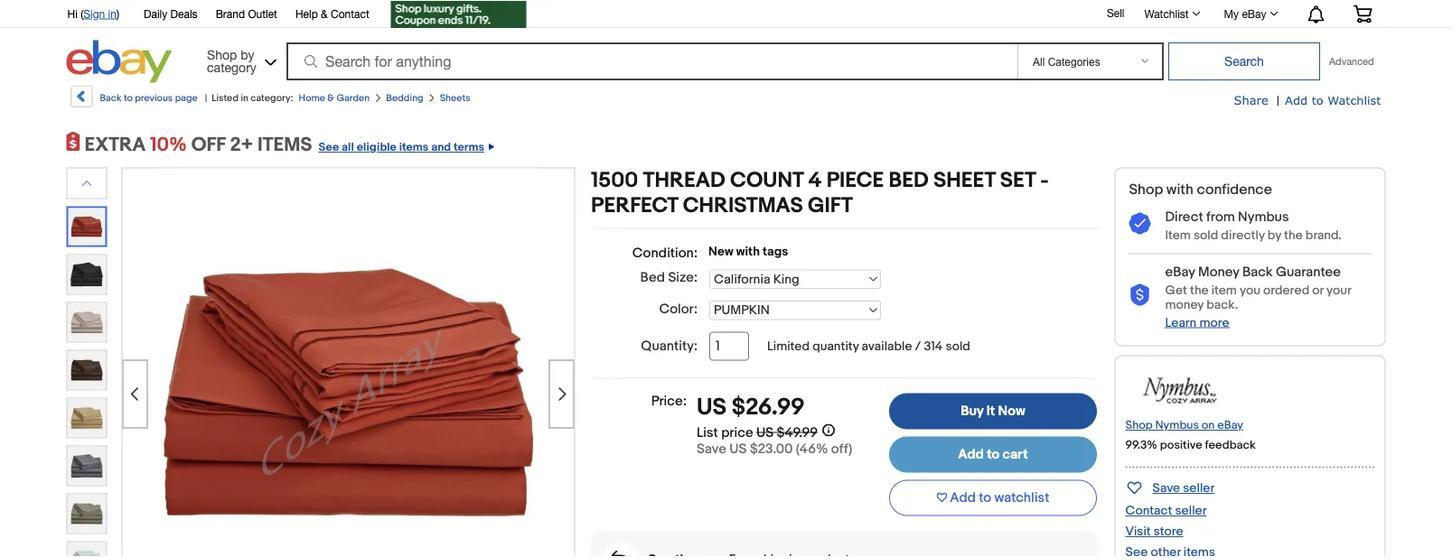 Task type: locate. For each thing, give the bounding box(es) containing it.
0 horizontal spatial contact
[[331, 7, 369, 20]]

bed size
[[640, 270, 694, 286]]

None submit
[[1169, 42, 1321, 80]]

1 vertical spatial contact
[[1126, 504, 1173, 519]]

picture 7 of 19 image
[[67, 447, 106, 486]]

1 vertical spatial with details__icon image
[[1130, 284, 1151, 307]]

off)
[[832, 441, 853, 457]]

ebay up get
[[1166, 264, 1196, 280]]

by inside direct from nymbus item sold directly by the brand.
[[1268, 228, 1282, 243]]

0 horizontal spatial in
[[108, 7, 117, 20]]

1 vertical spatial seller
[[1176, 504, 1207, 519]]

by right directly
[[1268, 228, 1282, 243]]

1500 thread count 4 piece bed sheet set - perfect christmas gift - picture 2 of 19 image
[[159, 167, 538, 558]]

1 vertical spatial the
[[1191, 283, 1209, 298]]

1 vertical spatial sold
[[946, 339, 971, 354]]

new
[[709, 245, 734, 260]]

home & garden link
[[299, 92, 370, 104]]

1 vertical spatial by
[[1268, 228, 1282, 243]]

1 horizontal spatial watchlist
[[1328, 93, 1382, 107]]

the right get
[[1191, 283, 1209, 298]]

1 horizontal spatial by
[[1268, 228, 1282, 243]]

sold down from
[[1194, 228, 1219, 243]]

1 vertical spatial ebay
[[1166, 264, 1196, 280]]

us up list
[[697, 394, 727, 422]]

brand outlet
[[216, 7, 277, 20]]

1 vertical spatial with
[[737, 245, 760, 260]]

add to watchlist link
[[1286, 92, 1382, 108]]

0 vertical spatial back
[[100, 92, 122, 104]]

previous
[[135, 92, 173, 104]]

|
[[205, 92, 207, 104], [1277, 93, 1280, 108]]

0 vertical spatial with
[[1167, 181, 1194, 199]]

ebay right my
[[1242, 7, 1267, 20]]

save down "us $26.99"
[[697, 441, 727, 457]]

advanced link
[[1321, 43, 1384, 80]]

0 horizontal spatial the
[[1191, 283, 1209, 298]]

by
[[241, 47, 254, 62], [1268, 228, 1282, 243]]

to inside share | add to watchlist
[[1312, 93, 1324, 107]]

bed
[[640, 270, 665, 286]]

ebay up feedback
[[1218, 419, 1244, 433]]

& right home
[[328, 92, 335, 104]]

contact inside the account navigation
[[331, 7, 369, 20]]

see all eligible items and terms link
[[312, 133, 494, 157]]

back
[[100, 92, 122, 104], [1243, 264, 1273, 280]]

add down add to cart link
[[950, 490, 976, 507]]

account navigation
[[57, 0, 1386, 30]]

save
[[697, 441, 727, 457], [1153, 481, 1181, 497]]

from
[[1207, 209, 1236, 225]]

save inside us $26.99 main content
[[697, 441, 727, 457]]

seller down save seller
[[1176, 504, 1207, 519]]

sold
[[1194, 228, 1219, 243], [946, 339, 971, 354]]

0 horizontal spatial by
[[241, 47, 254, 62]]

to for previous
[[124, 92, 133, 104]]

seller up contact seller link
[[1184, 481, 1215, 497]]

help
[[296, 7, 318, 20]]

picture 3 of 19 image
[[67, 255, 106, 294]]

0 horizontal spatial watchlist
[[1145, 7, 1189, 20]]

picture 8 of 19 image
[[67, 495, 106, 534]]

brand.
[[1306, 228, 1342, 243]]

1 vertical spatial add
[[958, 447, 984, 463]]

watchlist right sell
[[1145, 7, 1189, 20]]

0 vertical spatial sold
[[1194, 228, 1219, 243]]

get the coupon image
[[391, 1, 527, 28]]

tags
[[763, 245, 789, 260]]

to inside add to cart link
[[987, 447, 1000, 463]]

you
[[1240, 283, 1261, 298]]

sheet
[[934, 168, 996, 193]]

with details__icon image inside us $26.99 main content
[[612, 551, 629, 558]]

add to watchlist
[[950, 490, 1050, 507]]

item direct from brand image
[[1126, 372, 1234, 410]]

1 vertical spatial nymbus
[[1156, 419, 1200, 433]]

shop left confidence
[[1130, 181, 1164, 199]]

to inside add to watchlist link
[[979, 490, 992, 507]]

in
[[108, 7, 117, 20], [241, 92, 248, 104]]

contact right help
[[331, 7, 369, 20]]

$23.00
[[750, 441, 793, 457]]

to left watchlist
[[979, 490, 992, 507]]

thread
[[643, 168, 726, 193]]

back up you
[[1243, 264, 1273, 280]]

contact seller visit store
[[1126, 504, 1207, 540]]

watchlist down advanced link
[[1328, 93, 1382, 107]]

1500
[[591, 168, 638, 193]]

terms
[[454, 141, 485, 155]]

| right share button
[[1277, 93, 1280, 108]]

0 vertical spatial add
[[1286, 93, 1308, 107]]

shop inside shop by category
[[207, 47, 237, 62]]

watchlist link
[[1135, 3, 1209, 24]]

0 vertical spatial in
[[108, 7, 117, 20]]

with inside us $26.99 main content
[[737, 245, 760, 260]]

watchlist
[[1145, 7, 1189, 20], [1328, 93, 1382, 107]]

none submit inside shop by category banner
[[1169, 42, 1321, 80]]

item
[[1166, 228, 1191, 243]]

outlet
[[248, 7, 277, 20]]

1 horizontal spatial with
[[1167, 181, 1194, 199]]

& inside the account navigation
[[321, 7, 328, 20]]

shop by category banner
[[57, 0, 1386, 88]]

with
[[1167, 181, 1194, 199], [737, 245, 760, 260]]

1 vertical spatial watchlist
[[1328, 93, 1382, 107]]

money
[[1166, 297, 1204, 313]]

daily deals link
[[144, 5, 198, 24]]

& right help
[[321, 7, 328, 20]]

& for home
[[328, 92, 335, 104]]

us down $26.99
[[757, 425, 774, 441]]

contact up visit store link
[[1126, 504, 1173, 519]]

0 vertical spatial shop
[[207, 47, 237, 62]]

2 vertical spatial add
[[950, 490, 976, 507]]

in right listed
[[241, 92, 248, 104]]

ebay
[[1242, 7, 1267, 20], [1166, 264, 1196, 280], [1218, 419, 1244, 433]]

1 horizontal spatial in
[[241, 92, 248, 104]]

see all eligible items and terms
[[319, 141, 485, 155]]

with details__icon image
[[1130, 213, 1151, 236], [1130, 284, 1151, 307], [612, 551, 629, 558]]

back left previous
[[100, 92, 122, 104]]

contact
[[331, 7, 369, 20], [1126, 504, 1173, 519]]

or
[[1313, 283, 1324, 298]]

add down buy
[[958, 447, 984, 463]]

0 vertical spatial the
[[1285, 228, 1303, 243]]

brand outlet link
[[216, 5, 277, 24]]

the
[[1285, 228, 1303, 243], [1191, 283, 1209, 298]]

in inside the account navigation
[[108, 7, 117, 20]]

help & contact link
[[296, 5, 369, 24]]

/
[[915, 339, 921, 354]]

add for add to watchlist
[[950, 490, 976, 507]]

eligible
[[357, 141, 397, 155]]

to left cart
[[987, 447, 1000, 463]]

0 vertical spatial nymbus
[[1239, 209, 1290, 225]]

page
[[175, 92, 198, 104]]

all
[[342, 141, 354, 155]]

1 vertical spatial shop
[[1130, 181, 1164, 199]]

1 vertical spatial &
[[328, 92, 335, 104]]

0 horizontal spatial sold
[[946, 339, 971, 354]]

list
[[697, 425, 719, 441]]

with up direct
[[1167, 181, 1194, 199]]

0 vertical spatial ebay
[[1242, 7, 1267, 20]]

0 horizontal spatial save
[[697, 441, 727, 457]]

us left $23.00
[[730, 441, 747, 457]]

by down brand outlet link
[[241, 47, 254, 62]]

save for save us $23.00 (46% off)
[[697, 441, 727, 457]]

shop for shop nymbus on ebay
[[1126, 419, 1153, 433]]

0 horizontal spatial with
[[737, 245, 760, 260]]

2+
[[230, 133, 253, 157]]

0 vertical spatial save
[[697, 441, 727, 457]]

0 horizontal spatial nymbus
[[1156, 419, 1200, 433]]

buy it now link
[[889, 394, 1097, 430]]

home & garden
[[299, 92, 370, 104]]

| listed in category:
[[205, 92, 293, 104]]

add right share
[[1286, 93, 1308, 107]]

add for add to cart
[[958, 447, 984, 463]]

| left listed
[[205, 92, 207, 104]]

0 vertical spatial &
[[321, 7, 328, 20]]

1 horizontal spatial the
[[1285, 228, 1303, 243]]

visit
[[1126, 525, 1151, 540]]

in right sign
[[108, 7, 117, 20]]

with right new
[[737, 245, 760, 260]]

and
[[431, 141, 451, 155]]

1 horizontal spatial sold
[[1194, 228, 1219, 243]]

picture 9 of 19 image
[[67, 543, 106, 558]]

2 horizontal spatial us
[[757, 425, 774, 441]]

seller inside button
[[1184, 481, 1215, 497]]

nymbus up directly
[[1239, 209, 1290, 225]]

save up contact seller link
[[1153, 481, 1181, 497]]

2 vertical spatial ebay
[[1218, 419, 1244, 433]]

shop by category
[[207, 47, 257, 75]]

direct
[[1166, 209, 1204, 225]]

the left the brand.
[[1285, 228, 1303, 243]]

1 horizontal spatial nymbus
[[1239, 209, 1290, 225]]

Search for anything text field
[[289, 44, 1014, 79]]

1 vertical spatial save
[[1153, 481, 1181, 497]]

to
[[124, 92, 133, 104], [1312, 93, 1324, 107], [987, 447, 1000, 463], [979, 490, 992, 507]]

quantity:
[[641, 339, 698, 355]]

to down advanced link
[[1312, 93, 1324, 107]]

to inside back to previous page link
[[124, 92, 133, 104]]

christmas
[[683, 193, 803, 219]]

nymbus up positive
[[1156, 419, 1200, 433]]

color
[[659, 301, 694, 317]]

back.
[[1207, 297, 1239, 313]]

perfect
[[591, 193, 678, 219]]

cart
[[1003, 447, 1028, 463]]

back to previous page link
[[69, 86, 198, 114]]

seller inside contact seller visit store
[[1176, 504, 1207, 519]]

0 vertical spatial watchlist
[[1145, 7, 1189, 20]]

2 vertical spatial shop
[[1126, 419, 1153, 433]]

ebay inside ebay money back guarantee get the item you ordered or your money back. learn more
[[1166, 264, 1196, 280]]

guarantee
[[1276, 264, 1342, 280]]

picture 4 of 19 image
[[67, 303, 106, 342]]

sold right 314
[[946, 339, 971, 354]]

1 horizontal spatial save
[[1153, 481, 1181, 497]]

to left previous
[[124, 92, 133, 104]]

1 vertical spatial back
[[1243, 264, 1273, 280]]

1 horizontal spatial contact
[[1126, 504, 1173, 519]]

0 vertical spatial seller
[[1184, 481, 1215, 497]]

0 vertical spatial with details__icon image
[[1130, 213, 1151, 236]]

shop down 'brand'
[[207, 47, 237, 62]]

1 horizontal spatial us
[[730, 441, 747, 457]]

shop up 99.3%
[[1126, 419, 1153, 433]]

save inside button
[[1153, 481, 1181, 497]]

| inside share | add to watchlist
[[1277, 93, 1280, 108]]

shop by category button
[[199, 40, 280, 79]]

0 vertical spatial contact
[[331, 7, 369, 20]]

us
[[697, 394, 727, 422], [757, 425, 774, 441], [730, 441, 747, 457]]

gift
[[808, 193, 853, 219]]

& for help
[[321, 7, 328, 20]]

1 horizontal spatial |
[[1277, 93, 1280, 108]]

0 vertical spatial by
[[241, 47, 254, 62]]

1 horizontal spatial back
[[1243, 264, 1273, 280]]

limited
[[768, 339, 810, 354]]

add
[[1286, 93, 1308, 107], [958, 447, 984, 463], [950, 490, 976, 507]]

learn more link
[[1166, 315, 1230, 331]]

2 vertical spatial with details__icon image
[[612, 551, 629, 558]]

by inside shop by category
[[241, 47, 254, 62]]



Task type: describe. For each thing, give the bounding box(es) containing it.
1 vertical spatial in
[[241, 92, 248, 104]]

store
[[1154, 525, 1184, 540]]

(46%
[[796, 441, 828, 457]]

hi ( sign in )
[[67, 7, 119, 20]]

picture 6 of 19 image
[[67, 399, 106, 438]]

home
[[299, 92, 325, 104]]

learn
[[1166, 315, 1197, 331]]

deals
[[171, 7, 198, 20]]

condition:
[[633, 245, 698, 261]]

to for watchlist
[[979, 490, 992, 507]]

item
[[1212, 283, 1237, 298]]

-
[[1041, 168, 1049, 193]]

category:
[[251, 92, 293, 104]]

add to cart link
[[889, 437, 1097, 473]]

hi
[[67, 7, 78, 20]]

directly
[[1222, 228, 1265, 243]]

my
[[1225, 7, 1239, 20]]

with for new
[[737, 245, 760, 260]]

ordered
[[1264, 283, 1310, 298]]

)
[[117, 7, 119, 20]]

daily deals
[[144, 7, 198, 20]]

1500 thread count 4 piece bed sheet set - perfect christmas gift
[[591, 168, 1049, 219]]

listed
[[212, 92, 239, 104]]

$49.99
[[777, 425, 818, 441]]

save for save seller
[[1153, 481, 1181, 497]]

more
[[1200, 315, 1230, 331]]

the inside ebay money back guarantee get the item you ordered or your money back. learn more
[[1191, 283, 1209, 298]]

watchlist inside share | add to watchlist
[[1328, 93, 1382, 107]]

shop for shop by category
[[207, 47, 237, 62]]

shop with confidence
[[1130, 181, 1273, 199]]

size
[[668, 270, 694, 286]]

share | add to watchlist
[[1235, 93, 1382, 108]]

share button
[[1235, 92, 1269, 108]]

new with tags
[[709, 245, 789, 260]]

feedback
[[1205, 438, 1256, 452]]

with for shop
[[1167, 181, 1194, 199]]

sold inside direct from nymbus item sold directly by the brand.
[[1194, 228, 1219, 243]]

watchlist
[[995, 490, 1050, 507]]

confidence
[[1197, 181, 1273, 199]]

see
[[319, 141, 339, 155]]

help & contact
[[296, 7, 369, 20]]

money
[[1199, 264, 1240, 280]]

quantity
[[813, 339, 859, 354]]

limited quantity available / 314 sold
[[768, 339, 971, 354]]

now
[[999, 404, 1026, 420]]

my ebay
[[1225, 7, 1267, 20]]

ebay inside the account navigation
[[1242, 7, 1267, 20]]

picture 2 of 19 image
[[68, 208, 105, 245]]

extra
[[85, 133, 146, 157]]

items
[[399, 141, 429, 155]]

0 horizontal spatial back
[[100, 92, 122, 104]]

price
[[722, 425, 754, 441]]

99.3%
[[1126, 438, 1158, 452]]

Quantity: text field
[[710, 332, 749, 361]]

bedding link
[[386, 92, 424, 104]]

buy it now
[[961, 404, 1026, 420]]

save seller
[[1153, 481, 1215, 497]]

us $26.99 main content
[[591, 168, 1099, 558]]

list price us $49.99
[[697, 425, 818, 441]]

the inside direct from nymbus item sold directly by the brand.
[[1285, 228, 1303, 243]]

count
[[730, 168, 804, 193]]

0 horizontal spatial |
[[205, 92, 207, 104]]

add to cart
[[958, 447, 1028, 463]]

to for cart
[[987, 447, 1000, 463]]

4
[[809, 168, 822, 193]]

sheets link
[[440, 92, 471, 104]]

buy
[[961, 404, 984, 420]]

add to watchlist link
[[889, 481, 1097, 517]]

shop for shop with confidence
[[1130, 181, 1164, 199]]

my ebay link
[[1215, 3, 1287, 24]]

sheets
[[440, 92, 471, 104]]

piece
[[827, 168, 884, 193]]

seller for save seller
[[1184, 481, 1215, 497]]

contact inside contact seller visit store
[[1126, 504, 1173, 519]]

bedding
[[386, 92, 424, 104]]

shop nymbus on ebay
[[1126, 419, 1244, 433]]

positive
[[1161, 438, 1203, 452]]

your
[[1327, 283, 1352, 298]]

sign in link
[[83, 7, 117, 20]]

sell link
[[1099, 6, 1133, 19]]

us $26.99
[[697, 394, 805, 422]]

0 horizontal spatial us
[[697, 394, 727, 422]]

(
[[81, 7, 83, 20]]

category
[[207, 60, 257, 75]]

watchlist inside watchlist link
[[1145, 7, 1189, 20]]

sell
[[1107, 6, 1125, 19]]

contact seller link
[[1126, 504, 1207, 519]]

add inside share | add to watchlist
[[1286, 93, 1308, 107]]

with details__icon image for direct from nymbus
[[1130, 213, 1151, 236]]

seller for contact seller visit store
[[1176, 504, 1207, 519]]

off
[[191, 133, 226, 157]]

save seller button
[[1126, 478, 1215, 498]]

available
[[862, 339, 913, 354]]

direct from nymbus item sold directly by the brand.
[[1166, 209, 1342, 243]]

back inside ebay money back guarantee get the item you ordered or your money back. learn more
[[1243, 264, 1273, 280]]

99.3% positive feedback
[[1126, 438, 1256, 452]]

set
[[1001, 168, 1036, 193]]

share
[[1235, 93, 1269, 107]]

ebay money back guarantee get the item you ordered or your money back. learn more
[[1166, 264, 1352, 331]]

sold inside us $26.99 main content
[[946, 339, 971, 354]]

shop nymbus on ebay link
[[1126, 419, 1244, 433]]

with details__icon image for ebay money back guarantee
[[1130, 284, 1151, 307]]

picture 5 of 19 image
[[67, 351, 106, 390]]

your shopping cart image
[[1353, 5, 1374, 23]]

nymbus inside direct from nymbus item sold directly by the brand.
[[1239, 209, 1290, 225]]



Task type: vqa. For each thing, say whether or not it's contained in the screenshot.
Special
no



